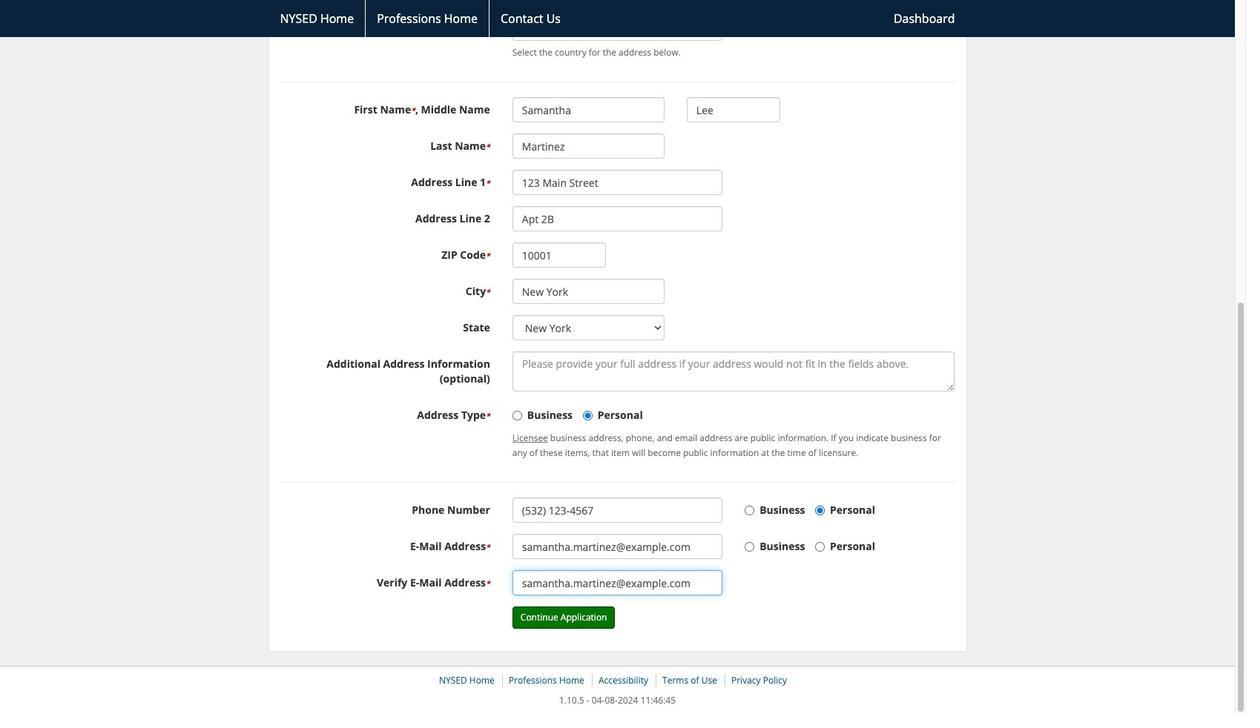 Task type: vqa. For each thing, say whether or not it's contained in the screenshot.
ZIP Code text box
yes



Task type: locate. For each thing, give the bounding box(es) containing it.
Address Line 1 text field
[[512, 170, 723, 195]]

Please provide your full address if your address would not fit in the fields above. text field
[[512, 352, 955, 392]]

ZIP Code text field
[[512, 243, 606, 268]]

None radio
[[512, 411, 522, 421], [815, 542, 825, 552], [512, 411, 522, 421], [815, 542, 825, 552]]

None radio
[[583, 411, 592, 421], [745, 506, 755, 516], [815, 506, 825, 516], [745, 542, 755, 552], [583, 411, 592, 421], [745, 506, 755, 516], [815, 506, 825, 516], [745, 542, 755, 552]]

City text field
[[512, 279, 665, 304]]

None submit
[[512, 607, 615, 629]]



Task type: describe. For each thing, give the bounding box(es) containing it.
Please re-enter your e-mail address. text field
[[512, 571, 723, 596]]

Email text field
[[512, 534, 723, 559]]

Enter phone number (optional) text field
[[512, 498, 723, 523]]

Middle Name text field
[[687, 97, 781, 123]]

Last Name text field
[[512, 134, 665, 159]]

Address Line 2 text field
[[512, 206, 723, 232]]

First Name text field
[[512, 97, 665, 123]]



